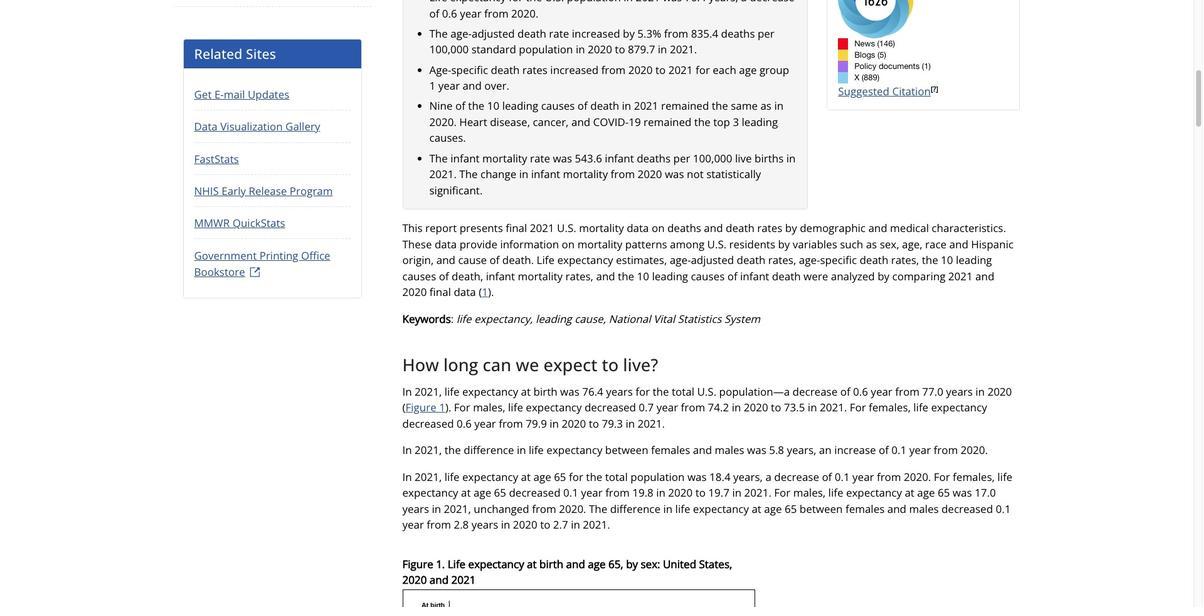 Task type: locate. For each thing, give the bounding box(es) containing it.
females, inside ). for males, life expectancy decreased 0.7 year from 74.2 in 2020 to 73.5 in 2021. for females, life expectancy decreased 0.6 year from 79.9 in 2020 to 79.3 in 2021.
[[869, 400, 911, 415]]

sites
[[246, 44, 276, 63]]

was
[[663, 0, 682, 4], [553, 151, 572, 165], [665, 167, 684, 181], [560, 384, 579, 399], [747, 443, 766, 457], [687, 470, 707, 484], [953, 486, 972, 500]]

0 vertical spatial per
[[758, 26, 775, 41]]

years
[[606, 384, 633, 399], [946, 384, 973, 399], [402, 502, 429, 516], [472, 518, 498, 532]]

1 horizontal spatial females,
[[953, 470, 995, 484]]

mmwr quickstats link
[[194, 216, 285, 230]]

in right same
[[774, 99, 783, 113]]

such
[[840, 237, 863, 251]]

2 vertical spatial decrease
[[774, 470, 819, 484]]

age left 65,
[[588, 557, 606, 571]]

0 horizontal spatial 10
[[487, 99, 499, 113]]

leading
[[502, 99, 538, 113], [742, 115, 778, 129], [956, 253, 992, 267], [652, 269, 688, 283], [536, 312, 572, 326]]

0 vertical spatial 76.4
[[685, 0, 706, 4]]

2 horizontal spatial life
[[537, 253, 555, 267]]

data up patterns
[[627, 221, 649, 235]]

decrease inside "life expectancy for the u.s. population in 2021 was 76.4 years, a decrease of 0.6 year from 2020. the age-adjusted death rate increased by 5.3% from 835.4 deaths per 100,000 standard population in 2020 to 879.7 in 2021. age-specific death rates increased from 2020 to 2021 for each age group 1 year and over. nine of the 10 leading causes of death in 2021 remained the same as in 2020. heart disease, cancer, and covid-19 remained the top 3 leading causes. the infant mortality rate was 543.6 infant deaths per 100,000 live births in 2021. the change in infant mortality from 2020 was not statistically significant."
[[750, 0, 795, 4]]

this
[[402, 221, 423, 235]]

how
[[402, 353, 439, 376]]

5.8
[[769, 443, 784, 457]]

of right the increase
[[879, 443, 889, 457]]

0 vertical spatial life
[[429, 0, 447, 4]]

1 horizontal spatial (
[[479, 285, 482, 299]]

rates
[[522, 62, 548, 77], [757, 221, 782, 235]]

0.1
[[892, 443, 907, 457], [835, 470, 850, 484], [563, 486, 578, 500], [996, 502, 1011, 516]]

age inside "figure 1. life expectancy at birth and age 65, by sex: united states, 2020 and 2021"
[[588, 557, 606, 571]]

causes inside "life expectancy for the u.s. population in 2021 was 76.4 years, a decrease of 0.6 year from 2020. the age-adjusted death rate increased by 5.3% from 835.4 deaths per 100,000 standard population in 2020 to 879.7 in 2021. age-specific death rates increased from 2020 to 2021 for each age group 1 year and over. nine of the 10 leading causes of death in 2021 remained the same as in 2020. heart disease, cancer, and covid-19 remained the top 3 leading causes. the infant mortality rate was 543.6 infant deaths per 100,000 live births in 2021. the change in infant mortality from 2020 was not statistically significant."
[[541, 99, 575, 113]]

expectancy up 2.8
[[402, 486, 458, 500]]

2 in from the top
[[402, 443, 412, 457]]

1 horizontal spatial life
[[448, 557, 466, 571]]

by right the analyzed
[[878, 269, 889, 283]]

1 vertical spatial specific
[[820, 253, 857, 267]]

figure inside "figure 1. life expectancy at birth and age 65, by sex: united states, 2020 and 2021"
[[402, 557, 433, 571]]

adjusted down "among"
[[691, 253, 734, 267]]

keywords
[[402, 312, 451, 326]]

expectancy down 2.8
[[468, 557, 524, 571]]

2 vertical spatial population
[[631, 470, 685, 484]]

0 horizontal spatial as
[[760, 99, 771, 113]]

males, inside ). for males, life expectancy decreased 0.7 year from 74.2 in 2020 to 73.5 in 2021. for females, life expectancy decreased 0.6 year from 79.9 in 2020 to 79.3 in 2021.
[[473, 400, 505, 415]]

1 horizontal spatial as
[[866, 237, 877, 251]]

( down death,
[[479, 285, 482, 299]]

2 vertical spatial data
[[454, 285, 476, 299]]

deaths down the 19
[[637, 151, 671, 165]]

3 in from the top
[[402, 470, 412, 484]]

2021, inside in 2021, life expectancy at birth was 76.4 years for the total u.s. population—a decrease of 0.6 year from 77.0 years in 2020 (
[[415, 384, 442, 399]]

death
[[517, 26, 546, 41], [491, 62, 520, 77], [590, 99, 619, 113], [726, 221, 755, 235], [737, 253, 765, 267], [860, 253, 888, 267], [772, 269, 801, 283]]

rates up cancer,
[[522, 62, 548, 77]]

1 horizontal spatial males
[[909, 502, 939, 516]]

in 2021, life expectancy at birth was 76.4 years for the total u.s. population—a decrease of 0.6 year from 77.0 years in 2020 (
[[402, 384, 1012, 415]]

adjusted
[[472, 26, 515, 41], [691, 253, 734, 267]]

year inside in 2021, life expectancy at birth was 76.4 years for the total u.s. population—a decrease of 0.6 year from 77.0 years in 2020 (
[[871, 384, 892, 399]]

0 vertical spatial rates
[[522, 62, 548, 77]]

change
[[480, 167, 516, 181]]

). inside ). for males, life expectancy decreased 0.7 year from 74.2 in 2020 to 73.5 in 2021. for females, life expectancy decreased 0.6 year from 79.9 in 2020 to 79.3 in 2021.
[[445, 400, 451, 415]]

1 vertical spatial remained
[[644, 115, 691, 129]]

in for in 2021, life expectancy at birth was 76.4 years for the total u.s. population—a decrease of 0.6 year from 77.0 years in 2020 (
[[402, 384, 412, 399]]

0 vertical spatial (
[[479, 285, 482, 299]]

2 horizontal spatial age-
[[799, 253, 820, 267]]

1 vertical spatial ).
[[445, 400, 451, 415]]

expectancy down 77.0
[[931, 400, 987, 415]]

for
[[454, 400, 470, 415], [850, 400, 866, 415], [934, 470, 950, 484], [774, 486, 790, 500]]

1 horizontal spatial specific
[[820, 253, 857, 267]]

data
[[627, 221, 649, 235], [435, 237, 457, 251], [454, 285, 476, 299]]

mail
[[224, 87, 245, 102]]

76.4 inside "life expectancy for the u.s. population in 2021 was 76.4 years, a decrease of 0.6 year from 2020. the age-adjusted death rate increased by 5.3% from 835.4 deaths per 100,000 standard population in 2020 to 879.7 in 2021. age-specific death rates increased from 2020 to 2021 for each age group 1 year and over. nine of the 10 leading causes of death in 2021 remained the same as in 2020. heart disease, cancer, and covid-19 remained the top 3 leading causes. the infant mortality rate was 543.6 infant deaths per 100,000 live births in 2021. the change in infant mortality from 2020 was not statistically significant."
[[685, 0, 706, 4]]

residents
[[729, 237, 775, 251]]

the inside in 2021, life expectancy at age 65 for the total population was 18.4 years, a decrease of 0.1 year from 2020. for females, life expectancy at age 65 decreased 0.1 year from 19.8 in 2020 to 19.7 in 2021. for males, life expectancy at age 65 was 17.0 years in 2021, unchanged from 2020. the difference in life expectancy at age 65 between females and males decreased 0.1 year from 2.8 years in 2020 to 2.7 in 2021.
[[589, 502, 607, 516]]

76.4 up 835.4 at the right of the page
[[685, 0, 706, 4]]

). up expectancy,
[[488, 285, 494, 299]]

1 vertical spatial 76.4
[[582, 384, 603, 399]]

5.3%
[[637, 26, 661, 41]]

100,000 up not
[[693, 151, 732, 165]]

vital
[[653, 312, 675, 326]]

u.s.
[[545, 0, 564, 4], [557, 221, 576, 235], [707, 237, 726, 251], [697, 384, 716, 399]]

1 vertical spatial a
[[765, 470, 771, 484]]

sex:
[[641, 557, 660, 571]]

females down ). for males, life expectancy decreased 0.7 year from 74.2 in 2020 to 73.5 in 2021. for females, life expectancy decreased 0.6 year from 79.9 in 2020 to 79.3 in 2021.
[[651, 443, 690, 457]]

1 vertical spatial decrease
[[793, 384, 838, 399]]

0 horizontal spatial life
[[429, 0, 447, 4]]

infant
[[451, 151, 480, 165], [605, 151, 634, 165], [531, 167, 560, 181], [486, 269, 515, 283], [740, 269, 769, 283]]

a inside "life expectancy for the u.s. population in 2021 was 76.4 years, a decrease of 0.6 year from 2020. the age-adjusted death rate increased by 5.3% from 835.4 deaths per 100,000 standard population in 2020 to 879.7 in 2021. age-specific death rates increased from 2020 to 2021 for each age group 1 year and over. nine of the 10 leading causes of death in 2021 remained the same as in 2020. heart disease, cancer, and covid-19 remained the top 3 leading causes. the infant mortality rate was 543.6 infant deaths per 100,000 live births in 2021. the change in infant mortality from 2020 was not statistically significant."
[[741, 0, 747, 4]]

infant down 'residents'
[[740, 269, 769, 283]]

figure 1. life expectancy at birth and age 65, by sex: united states, 2020 and 2021
[[402, 557, 732, 587]]

0 horizontal spatial 100,000
[[429, 42, 469, 57]]

0 horizontal spatial 76.4
[[582, 384, 603, 399]]

1.
[[436, 557, 445, 571]]

age- inside "life expectancy for the u.s. population in 2021 was 76.4 years, a decrease of 0.6 year from 2020. the age-adjusted death rate increased by 5.3% from 835.4 deaths per 100,000 standard population in 2020 to 879.7 in 2021. age-specific death rates increased from 2020 to 2021 for each age group 1 year and over. nine of the 10 leading causes of death in 2021 remained the same as in 2020. heart disease, cancer, and covid-19 remained the top 3 leading causes. the infant mortality rate was 543.6 infant deaths per 100,000 live births in 2021. the change in infant mortality from 2020 was not statistically significant."
[[451, 26, 472, 41]]

2021, for in 2021, the difference in life expectancy between females and males was 5.8 years, an increase of 0.1 year from 2020.
[[415, 443, 442, 457]]

2.8
[[454, 518, 469, 532]]

difference down 19.8
[[610, 502, 661, 516]]

0 vertical spatial decrease
[[750, 0, 795, 4]]

76.4
[[685, 0, 706, 4], [582, 384, 603, 399]]

1 vertical spatial 10
[[941, 253, 953, 267]]

2 vertical spatial life
[[448, 557, 466, 571]]

0 vertical spatial adjusted
[[472, 26, 515, 41]]

medical
[[890, 221, 929, 235]]

( inside this report presents final 2021 u.s. mortality data on deaths and death rates by demographic and medical characteristics. these data provide information on mortality patterns among u.s. residents by variables such as sex, age, race and hispanic origin, and cause of death. life expectancy estimates, age-adjusted death rates, age-specific death rates, the 10 leading causes of death, infant mortality rates, and the 10 leading causes of infant death were analyzed by comparing 2021 and 2020 final data (
[[479, 285, 482, 299]]

10 down over.
[[487, 99, 499, 113]]

birth for was
[[533, 384, 557, 399]]

2021
[[636, 0, 660, 4], [668, 62, 693, 77], [634, 99, 658, 113], [530, 221, 554, 235], [948, 269, 973, 283], [451, 573, 476, 587]]

on right information
[[562, 237, 575, 251]]

1 vertical spatial (
[[402, 400, 406, 415]]

in inside in 2021, life expectancy at age 65 for the total population was 18.4 years, a decrease of 0.1 year from 2020. for females, life expectancy at age 65 decreased 0.1 year from 19.8 in 2020 to 19.7 in 2021. for males, life expectancy at age 65 was 17.0 years in 2021, unchanged from 2020. the difference in life expectancy at age 65 between females and males decreased 0.1 year from 2.8 years in 2020 to 2.7 in 2021.
[[402, 470, 412, 484]]

2 vertical spatial in
[[402, 470, 412, 484]]

total inside in 2021, life expectancy at birth was 76.4 years for the total u.s. population—a decrease of 0.6 year from 77.0 years in 2020 (
[[672, 384, 694, 399]]

0 vertical spatial specific
[[451, 62, 488, 77]]

0 vertical spatial birth
[[533, 384, 557, 399]]

10 inside "life expectancy for the u.s. population in 2021 was 76.4 years, a decrease of 0.6 year from 2020. the age-adjusted death rate increased by 5.3% from 835.4 deaths per 100,000 standard population in 2020 to 879.7 in 2021. age-specific death rates increased from 2020 to 2021 for each age group 1 year and over. nine of the 10 leading causes of death in 2021 remained the same as in 2020. heart disease, cancer, and covid-19 remained the top 3 leading causes. the infant mortality rate was 543.6 infant deaths per 100,000 live births in 2021. the change in infant mortality from 2020 was not statistically significant."
[[487, 99, 499, 113]]

1
[[429, 78, 435, 93], [482, 285, 488, 299], [439, 400, 445, 415]]

specific inside this report presents final 2021 u.s. mortality data on deaths and death rates by demographic and medical characteristics. these data provide information on mortality patterns among u.s. residents by variables such as sex, age, race and hispanic origin, and cause of death. life expectancy estimates, age-adjusted death rates, age-specific death rates, the 10 leading causes of death, infant mortality rates, and the 10 leading causes of infant death were analyzed by comparing 2021 and 2020 final data (
[[820, 253, 857, 267]]

0 horizontal spatial females
[[651, 443, 690, 457]]

birth inside in 2021, life expectancy at birth was 76.4 years for the total u.s. population—a decrease of 0.6 year from 77.0 years in 2020 (
[[533, 384, 557, 399]]

deaths right 835.4 at the right of the page
[[721, 26, 755, 41]]

decrease inside in 2021, life expectancy at birth was 76.4 years for the total u.s. population—a decrease of 0.6 year from 77.0 years in 2020 (
[[793, 384, 838, 399]]

quickstats
[[232, 216, 285, 230]]

specific down such
[[820, 253, 857, 267]]

get e-mail updates link
[[194, 87, 289, 102]]

to left 879.7
[[615, 42, 625, 57]]

1 vertical spatial increased
[[550, 62, 599, 77]]

increased up cancer,
[[550, 62, 599, 77]]

age- up standard at left top
[[451, 26, 472, 41]]

rates, down 'residents'
[[768, 253, 796, 267]]

2 vertical spatial 10
[[637, 269, 649, 283]]

figure for figure 1
[[406, 400, 436, 415]]

1 horizontal spatial total
[[672, 384, 694, 399]]

years, up 835.4 at the right of the page
[[709, 0, 738, 4]]

0 horizontal spatial per
[[673, 151, 690, 165]]

of up the increase
[[840, 384, 850, 399]]

in inside in 2021, life expectancy at birth was 76.4 years for the total u.s. population—a decrease of 0.6 year from 77.0 years in 2020 (
[[402, 384, 412, 399]]

years, inside in 2021, life expectancy at age 65 for the total population was 18.4 years, a decrease of 0.1 year from 2020. for females, life expectancy at age 65 decreased 0.1 year from 19.8 in 2020 to 19.7 in 2021. for males, life expectancy at age 65 was 17.0 years in 2021, unchanged from 2020. the difference in life expectancy at age 65 between females and males decreased 0.1 year from 2.8 years in 2020 to 2.7 in 2021.
[[733, 470, 763, 484]]

for inside in 2021, life expectancy at birth was 76.4 years for the total u.s. population—a decrease of 0.6 year from 77.0 years in 2020 (
[[636, 384, 650, 399]]

2021 right comparing
[[948, 269, 973, 283]]

2021 inside "figure 1. life expectancy at birth and age 65, by sex: united states, 2020 and 2021"
[[451, 573, 476, 587]]

expect
[[544, 353, 597, 376]]

females, up the increase
[[869, 400, 911, 415]]

rates, down the age,
[[891, 253, 919, 267]]

nhis
[[194, 184, 219, 198]]

1 vertical spatial difference
[[610, 502, 661, 516]]

2021. right 2.7
[[583, 518, 610, 532]]

females
[[651, 443, 690, 457], [845, 502, 885, 516]]

0 vertical spatial difference
[[464, 443, 514, 457]]

in right 77.0
[[976, 384, 985, 399]]

2021 up information
[[530, 221, 554, 235]]

birth for and
[[539, 557, 563, 571]]

1 vertical spatial males,
[[793, 486, 826, 500]]

1 vertical spatial adjusted
[[691, 253, 734, 267]]

1 vertical spatial rates
[[757, 221, 782, 235]]

by inside "figure 1. life expectancy at birth and age 65, by sex: united states, 2020 and 2021"
[[626, 557, 638, 571]]

birth down how long can we expect to live? at the bottom
[[533, 384, 557, 399]]

males inside in 2021, life expectancy at age 65 for the total population was 18.4 years, a decrease of 0.1 year from 2020. for females, life expectancy at age 65 decreased 0.1 year from 19.8 in 2020 to 19.7 in 2021. for males, life expectancy at age 65 was 17.0 years in 2021, unchanged from 2020. the difference in life expectancy at age 65 between females and males decreased 0.1 year from 2.8 years in 2020 to 2.7 in 2021.
[[909, 502, 939, 516]]

0 horizontal spatial (
[[402, 400, 406, 415]]

1 horizontal spatial ).
[[488, 285, 494, 299]]

rate
[[549, 26, 569, 41], [530, 151, 550, 165]]

1 vertical spatial total
[[605, 470, 628, 484]]

2021. up significant.
[[429, 167, 457, 181]]

leading left the cause,
[[536, 312, 572, 326]]

adjusted up standard at left top
[[472, 26, 515, 41]]

0 vertical spatial 100,000
[[429, 42, 469, 57]]

rates inside this report presents final 2021 u.s. mortality data on deaths and death rates by demographic and medical characteristics. these data provide information on mortality patterns among u.s. residents by variables such as sex, age, race and hispanic origin, and cause of death. life expectancy estimates, age-adjusted death rates, age-specific death rates, the 10 leading causes of death, infant mortality rates, and the 10 leading causes of infant death were analyzed by comparing 2021 and 2020 final data (
[[757, 221, 782, 235]]

2 horizontal spatial 1
[[482, 285, 488, 299]]

10 down estimates,
[[637, 269, 649, 283]]

1 horizontal spatial causes
[[541, 99, 575, 113]]

0 horizontal spatial 1
[[429, 78, 435, 93]]

birth inside "figure 1. life expectancy at birth and age 65, by sex: united states, 2020 and 2021"
[[539, 557, 563, 571]]

0 vertical spatial ).
[[488, 285, 494, 299]]

in right 19.7
[[732, 486, 741, 500]]

females inside in 2021, life expectancy at age 65 for the total population was 18.4 years, a decrease of 0.1 year from 2020. for females, life expectancy at age 65 decreased 0.1 year from 19.8 in 2020 to 19.7 in 2021. for males, life expectancy at age 65 was 17.0 years in 2021, unchanged from 2020. the difference in life expectancy at age 65 between females and males decreased 0.1 year from 2.8 years in 2020 to 2.7 in 2021.
[[845, 502, 885, 516]]

to left live?
[[602, 353, 619, 376]]

0 horizontal spatial females,
[[869, 400, 911, 415]]

0.6 down the long
[[457, 416, 472, 431]]

age,
[[902, 237, 922, 251]]

0 horizontal spatial specific
[[451, 62, 488, 77]]

at
[[521, 384, 531, 399], [521, 470, 531, 484], [461, 486, 471, 500], [905, 486, 914, 500], [752, 502, 761, 516], [527, 557, 537, 571]]

of
[[429, 6, 439, 20], [455, 99, 465, 113], [578, 99, 588, 113], [490, 253, 500, 267], [439, 269, 449, 283], [727, 269, 737, 283], [840, 384, 850, 399], [879, 443, 889, 457], [822, 470, 832, 484]]

1 horizontal spatial between
[[800, 502, 843, 516]]

data down report
[[435, 237, 457, 251]]

0 vertical spatial 0.6
[[442, 6, 457, 20]]

each
[[713, 62, 736, 77]]

on up patterns
[[652, 221, 665, 235]]

difference
[[464, 443, 514, 457], [610, 502, 661, 516]]

increased left 5.3%
[[572, 26, 620, 41]]

per up group
[[758, 26, 775, 41]]

age inside "life expectancy for the u.s. population in 2021 was 76.4 years, a decrease of 0.6 year from 2020. the age-adjusted death rate increased by 5.3% from 835.4 deaths per 100,000 standard population in 2020 to 879.7 in 2021. age-specific death rates increased from 2020 to 2021 for each age group 1 year and over. nine of the 10 leading causes of death in 2021 remained the same as in 2020. heart disease, cancer, and covid-19 remained the top 3 leading causes. the infant mortality rate was 543.6 infant deaths per 100,000 live births in 2021. the change in infant mortality from 2020 was not statistically significant."
[[739, 62, 757, 77]]

to down 5.3%
[[655, 62, 666, 77]]

879.7
[[628, 42, 655, 57]]

females down the increase
[[845, 502, 885, 516]]

at inside "figure 1. life expectancy at birth and age 65, by sex: united states, 2020 and 2021"
[[527, 557, 537, 571]]

nhis early release program
[[194, 184, 333, 198]]

were
[[804, 269, 828, 283]]

1 vertical spatial as
[[866, 237, 877, 251]]

1 vertical spatial females
[[845, 502, 885, 516]]

between down an
[[800, 502, 843, 516]]

life inside in 2021, life expectancy at birth was 76.4 years for the total u.s. population—a decrease of 0.6 year from 77.0 years in 2020 (
[[445, 384, 460, 399]]

1 in from the top
[[402, 384, 412, 399]]

100,000
[[429, 42, 469, 57], [693, 151, 732, 165]]

year down the increase
[[852, 470, 874, 484]]

year
[[460, 6, 481, 20], [438, 78, 460, 93], [871, 384, 892, 399], [657, 400, 678, 415], [474, 416, 496, 431], [909, 443, 931, 457], [852, 470, 874, 484], [581, 486, 603, 500], [402, 518, 424, 532]]

years, right 18.4
[[733, 470, 763, 484]]

year left 77.0
[[871, 384, 892, 399]]

per up not
[[673, 151, 690, 165]]

leading down estimates,
[[652, 269, 688, 283]]

blogs
[[854, 50, 875, 59]]

1 horizontal spatial males,
[[793, 486, 826, 500]]

news
[[854, 39, 875, 48]]

(1)
[[922, 61, 931, 71]]

1 ).
[[482, 285, 494, 299]]

causes down "among"
[[691, 269, 725, 283]]

from inside in 2021, life expectancy at birth was 76.4 years for the total u.s. population—a decrease of 0.6 year from 77.0 years in 2020 (
[[895, 384, 919, 399]]

100,000 up age-
[[429, 42, 469, 57]]

1 vertical spatial birth
[[539, 557, 563, 571]]

(
[[479, 285, 482, 299], [402, 400, 406, 415]]

cause,
[[575, 312, 606, 326]]

at inside in 2021, life expectancy at birth was 76.4 years for the total u.s. population—a decrease of 0.6 year from 77.0 years in 2020 (
[[521, 384, 531, 399]]

rates,
[[768, 253, 796, 267], [891, 253, 919, 267], [565, 269, 593, 283]]

age-
[[451, 26, 472, 41], [670, 253, 691, 267], [799, 253, 820, 267]]

1 vertical spatial life
[[537, 253, 555, 267]]

0 vertical spatial increased
[[572, 26, 620, 41]]

deaths inside this report presents final 2021 u.s. mortality data on deaths and death rates by demographic and medical characteristics. these data provide information on mortality patterns among u.s. residents by variables such as sex, age, race and hispanic origin, and cause of death. life expectancy estimates, age-adjusted death rates, age-specific death rates, the 10 leading causes of death, infant mortality rates, and the 10 leading causes of infant death were analyzed by comparing 2021 and 2020 final data (
[[667, 221, 701, 235]]

2 vertical spatial years,
[[733, 470, 763, 484]]

total up ). for males, life expectancy decreased 0.7 year from 74.2 in 2020 to 73.5 in 2021. for females, life expectancy decreased 0.6 year from 79.9 in 2020 to 79.3 in 2021.
[[672, 384, 694, 399]]

live?
[[623, 353, 658, 376]]

rates inside "life expectancy for the u.s. population in 2021 was 76.4 years, a decrease of 0.6 year from 2020. the age-adjusted death rate increased by 5.3% from 835.4 deaths per 100,000 standard population in 2020 to 879.7 in 2021. age-specific death rates increased from 2020 to 2021 for each age group 1 year and over. nine of the 10 leading causes of death in 2021 remained the same as in 2020. heart disease, cancer, and covid-19 remained the top 3 leading causes. the infant mortality rate was 543.6 infant deaths per 100,000 live births in 2021. the change in infant mortality from 2020 was not statistically significant."
[[522, 62, 548, 77]]

0 vertical spatial population
[[567, 0, 621, 4]]

0.6 up age-
[[442, 6, 457, 20]]

1 vertical spatial between
[[800, 502, 843, 516]]

in left 879.7
[[576, 42, 585, 57]]

1 horizontal spatial final
[[506, 221, 527, 235]]

the
[[526, 0, 542, 4], [468, 99, 484, 113], [712, 99, 728, 113], [694, 115, 711, 129], [922, 253, 938, 267], [618, 269, 634, 283], [653, 384, 669, 399], [445, 443, 461, 457], [586, 470, 602, 484]]

1 vertical spatial females,
[[953, 470, 995, 484]]

0 vertical spatial 1
[[429, 78, 435, 93]]

0 horizontal spatial adjusted
[[472, 26, 515, 41]]

causes down origin,
[[402, 269, 436, 283]]

0 vertical spatial in
[[402, 384, 412, 399]]

between inside in 2021, life expectancy at age 65 for the total population was 18.4 years, a decrease of 0.1 year from 2020. for females, life expectancy at age 65 decreased 0.1 year from 19.8 in 2020 to 19.7 in 2021. for males, life expectancy at age 65 was 17.0 years in 2021, unchanged from 2020. the difference in life expectancy at age 65 between females and males decreased 0.1 year from 2.8 years in 2020 to 2.7 in 2021.
[[800, 502, 843, 516]]

( inside in 2021, life expectancy at birth was 76.4 years for the total u.s. population—a decrease of 0.6 year from 77.0 years in 2020 (
[[402, 400, 406, 415]]

2 horizontal spatial rates,
[[891, 253, 919, 267]]

external image
[[248, 264, 262, 280]]

0.1 down the increase
[[835, 470, 850, 484]]

birth down 2.7
[[539, 557, 563, 571]]

2021. down "0.7"
[[638, 416, 665, 431]]

2020 inside in 2021, life expectancy at birth was 76.4 years for the total u.s. population—a decrease of 0.6 year from 77.0 years in 2020 (
[[988, 384, 1012, 399]]

age- down "among"
[[670, 253, 691, 267]]

decrease
[[750, 0, 795, 4], [793, 384, 838, 399], [774, 470, 819, 484]]

patterns
[[625, 237, 667, 251]]

and
[[463, 78, 482, 93], [571, 115, 590, 129], [704, 221, 723, 235], [868, 221, 887, 235], [949, 237, 968, 251], [436, 253, 455, 267], [596, 269, 615, 283], [975, 269, 994, 283], [693, 443, 712, 457], [887, 502, 906, 516], [566, 557, 585, 571], [430, 573, 449, 587]]

1 horizontal spatial 76.4
[[685, 0, 706, 4]]

and inside in 2021, life expectancy at age 65 for the total population was 18.4 years, a decrease of 0.1 year from 2020. for females, life expectancy at age 65 decreased 0.1 year from 19.8 in 2020 to 19.7 in 2021. for males, life expectancy at age 65 was 17.0 years in 2021, unchanged from 2020. the difference in life expectancy at age 65 between females and males decreased 0.1 year from 2.8 years in 2020 to 2.7 in 2021.
[[887, 502, 906, 516]]

get e-mail updates
[[194, 87, 289, 102]]

years, left an
[[787, 443, 816, 457]]

0 horizontal spatial a
[[741, 0, 747, 4]]

age right each
[[739, 62, 757, 77]]

cancer,
[[533, 115, 569, 129]]

1 vertical spatial final
[[430, 285, 451, 299]]

0.1 down 17.0
[[996, 502, 1011, 516]]

to left 2.7
[[540, 518, 550, 532]]

2020 inside this report presents final 2021 u.s. mortality data on deaths and death rates by demographic and medical characteristics. these data provide information on mortality patterns among u.s. residents by variables such as sex, age, race and hispanic origin, and cause of death. life expectancy estimates, age-adjusted death rates, age-specific death rates, the 10 leading causes of death, infant mortality rates, and the 10 leading causes of infant death were analyzed by comparing 2021 and 2020 final data (
[[402, 285, 427, 299]]

0 vertical spatial 10
[[487, 99, 499, 113]]

year left 19.8
[[581, 486, 603, 500]]

1 down age-
[[429, 78, 435, 93]]

1 horizontal spatial on
[[652, 221, 665, 235]]

final up information
[[506, 221, 527, 235]]

73.5
[[784, 400, 805, 415]]

years, for 5.8
[[787, 443, 816, 457]]

in inside in 2021, life expectancy at birth was 76.4 years for the total u.s. population—a decrease of 0.6 year from 77.0 years in 2020 (
[[976, 384, 985, 399]]

causes
[[541, 99, 575, 113], [402, 269, 436, 283], [691, 269, 725, 283]]

expectancy inside "life expectancy for the u.s. population in 2021 was 76.4 years, a decrease of 0.6 year from 2020. the age-adjusted death rate increased by 5.3% from 835.4 deaths per 100,000 standard population in 2020 to 879.7 in 2021. age-specific death rates increased from 2020 to 2021 for each age group 1 year and over. nine of the 10 leading causes of death in 2021 remained the same as in 2020. heart disease, cancer, and covid-19 remained the top 3 leading causes. the infant mortality rate was 543.6 infant deaths per 100,000 live births in 2021. the change in infant mortality from 2020 was not statistically significant."
[[450, 0, 506, 4]]

1 horizontal spatial difference
[[610, 502, 661, 516]]

decrease inside in 2021, life expectancy at age 65 for the total population was 18.4 years, a decrease of 0.1 year from 2020. for females, life expectancy at age 65 decreased 0.1 year from 19.8 in 2020 to 19.7 in 2021. for males, life expectancy at age 65 was 17.0 years in 2021, unchanged from 2020. the difference in life expectancy at age 65 between females and males decreased 0.1 year from 2.8 years in 2020 to 2.7 in 2021.
[[774, 470, 819, 484]]

life
[[456, 312, 471, 326], [445, 384, 460, 399], [508, 400, 523, 415], [913, 400, 928, 415], [529, 443, 544, 457], [445, 470, 460, 484], [997, 470, 1012, 484], [828, 486, 843, 500], [675, 502, 690, 516]]

as inside this report presents final 2021 u.s. mortality data on deaths and death rates by demographic and medical characteristics. these data provide information on mortality patterns among u.s. residents by variables such as sex, age, race and hispanic origin, and cause of death. life expectancy estimates, age-adjusted death rates, age-specific death rates, the 10 leading causes of death, infant mortality rates, and the 10 leading causes of infant death were analyzed by comparing 2021 and 2020 final data (
[[866, 237, 877, 251]]

0 vertical spatial total
[[672, 384, 694, 399]]

population—a
[[719, 384, 790, 399]]

statistics
[[678, 312, 722, 326]]

1 horizontal spatial females
[[845, 502, 885, 516]]

years, inside "life expectancy for the u.s. population in 2021 was 76.4 years, a decrease of 0.6 year from 2020. the age-adjusted death rate increased by 5.3% from 835.4 deaths per 100,000 standard population in 2020 to 879.7 in 2021. age-specific death rates increased from 2020 to 2021 for each age group 1 year and over. nine of the 10 leading causes of death in 2021 remained the same as in 2020. heart disease, cancer, and covid-19 remained the top 3 leading causes. the infant mortality rate was 543.6 infant deaths per 100,000 live births in 2021. the change in infant mortality from 2020 was not statistically significant."
[[709, 0, 738, 4]]

0 vertical spatial females,
[[869, 400, 911, 415]]

by up 879.7
[[623, 26, 635, 41]]

remained right the 19
[[644, 115, 691, 129]]

1 vertical spatial males
[[909, 502, 939, 516]]

0.6 up the increase
[[853, 384, 868, 399]]

79.3
[[602, 416, 623, 431]]

the inside in 2021, life expectancy at birth was 76.4 years for the total u.s. population—a decrease of 0.6 year from 77.0 years in 2020 (
[[653, 384, 669, 399]]

2 vertical spatial 1
[[439, 400, 445, 415]]

1 horizontal spatial rates
[[757, 221, 782, 235]]

0.7
[[639, 400, 654, 415]]

1 vertical spatial per
[[673, 151, 690, 165]]

printing
[[259, 249, 298, 263]]

in up united
[[663, 502, 673, 516]]

disease,
[[490, 115, 530, 129]]



Task type: describe. For each thing, give the bounding box(es) containing it.
in right "79.3"
[[626, 416, 635, 431]]

2021, for in 2021, life expectancy at age 65 for the total population was 18.4 years, a decrease of 0.1 year from 2020. for females, life expectancy at age 65 decreased 0.1 year from 19.8 in 2020 to 19.7 in 2021. for males, life expectancy at age 65 was 17.0 years in 2021, unchanged from 2020. the difference in life expectancy at age 65 between females and males decreased 0.1 year from 2.8 years in 2020 to 2.7 in 2021.
[[415, 470, 442, 484]]

article has an altmetric score of 1626 image
[[838, 0, 913, 38]]

expectancy inside this report presents final 2021 u.s. mortality data on deaths and death rates by demographic and medical characteristics. these data provide information on mortality patterns among u.s. residents by variables such as sex, age, race and hispanic origin, and cause of death. life expectancy estimates, age-adjusted death rates, age-specific death rates, the 10 leading causes of death, infant mortality rates, and the 10 leading causes of infant death were analyzed by comparing 2021 and 2020 final data (
[[557, 253, 613, 267]]

1 vertical spatial population
[[519, 42, 573, 57]]

national
[[609, 312, 651, 326]]

life inside "figure 1. life expectancy at birth and age 65, by sex: united states, 2020 and 2021"
[[448, 557, 466, 571]]

estimates,
[[616, 253, 667, 267]]

year left the 79.9
[[474, 416, 496, 431]]

increase
[[834, 443, 876, 457]]

of inside in 2021, life expectancy at age 65 for the total population was 18.4 years, a decrease of 0.1 year from 2020. for females, life expectancy at age 65 decreased 0.1 year from 19.8 in 2020 to 19.7 in 2021. for males, life expectancy at age 65 was 17.0 years in 2021, unchanged from 2020. the difference in life expectancy at age 65 between females and males decreased 0.1 year from 2.8 years in 2020 to 2.7 in 2021.
[[822, 470, 832, 484]]

report
[[425, 221, 457, 235]]

release
[[249, 184, 287, 198]]

death,
[[452, 269, 483, 283]]

government
[[194, 249, 257, 263]]

1 vertical spatial deaths
[[637, 151, 671, 165]]

same
[[731, 99, 758, 113]]

age up unchanged at left bottom
[[474, 486, 491, 500]]

17.0
[[975, 486, 996, 500]]

expectancy,
[[474, 312, 533, 326]]

comparing
[[892, 269, 945, 283]]

in 2021, the difference in life expectancy between females and males was 5.8 years, an increase of 0.1 year from 2020.
[[402, 443, 988, 457]]

of down 'residents'
[[727, 269, 737, 283]]

to left 19.7
[[695, 486, 706, 500]]

in up the 19
[[622, 99, 631, 113]]

updates
[[248, 87, 289, 102]]

provide
[[460, 237, 497, 251]]

543.6
[[575, 151, 602, 165]]

of right the nine
[[455, 99, 465, 113]]

835.4
[[691, 26, 718, 41]]

united
[[663, 557, 696, 571]]

76.4 inside in 2021, life expectancy at birth was 76.4 years for the total u.s. population—a decrease of 0.6 year from 77.0 years in 2020 (
[[582, 384, 603, 399]]

expectancy up the 79.9
[[526, 400, 582, 415]]

population inside in 2021, life expectancy at age 65 for the total population was 18.4 years, a decrease of 0.1 year from 2020. for females, life expectancy at age 65 decreased 0.1 year from 19.8 in 2020 to 19.7 in 2021. for males, life expectancy at age 65 was 17.0 years in 2021, unchanged from 2020. the difference in life expectancy at age 65 between females and males decreased 0.1 year from 2.8 years in 2020 to 2.7 in 2021.
[[631, 470, 685, 484]]

related
[[194, 44, 242, 63]]

0.1 up 2.7
[[563, 486, 578, 500]]

policy
[[854, 61, 876, 71]]

among
[[670, 237, 704, 251]]

hispanic
[[971, 237, 1014, 251]]

0.1 right the increase
[[892, 443, 907, 457]]

adjusted inside this report presents final 2021 u.s. mortality data on deaths and death rates by demographic and medical characteristics. these data provide information on mortality patterns among u.s. residents by variables such as sex, age, race and hispanic origin, and cause of death. life expectancy estimates, age-adjusted death rates, age-specific death rates, the 10 leading causes of death, infant mortality rates, and the 10 leading causes of infant death were analyzed by comparing 2021 and 2020 final data (
[[691, 253, 734, 267]]

1 vertical spatial 1
[[482, 285, 488, 299]]

1 horizontal spatial 10
[[637, 269, 649, 283]]

a inside in 2021, life expectancy at age 65 for the total population was 18.4 years, a decrease of 0.1 year from 2020. for females, life expectancy at age 65 decreased 0.1 year from 19.8 in 2020 to 19.7 in 2021. for males, life expectancy at age 65 was 17.0 years in 2021, unchanged from 2020. the difference in life expectancy at age 65 between females and males decreased 0.1 year from 2.8 years in 2020 to 2.7 in 2021.
[[765, 470, 771, 484]]

in right change
[[519, 167, 528, 181]]

citation
[[892, 84, 931, 98]]

year down 77.0
[[909, 443, 931, 457]]

0 vertical spatial remained
[[661, 99, 709, 113]]

data visualization gallery
[[194, 119, 320, 134]]

live
[[735, 151, 752, 165]]

2 horizontal spatial causes
[[691, 269, 725, 283]]

0 vertical spatial final
[[506, 221, 527, 235]]

data
[[194, 119, 218, 134]]

standard
[[471, 42, 516, 57]]

nine
[[429, 99, 453, 113]]

expectancy inside "figure 1. life expectancy at birth and age 65, by sex: united states, 2020 and 2021"
[[468, 557, 524, 571]]

18.4
[[709, 470, 731, 484]]

nhis early release program link
[[194, 184, 333, 198]]

early
[[222, 184, 246, 198]]

significant.
[[429, 183, 483, 197]]

related sites
[[194, 44, 276, 63]]

77.0
[[922, 384, 943, 399]]

in for in 2021, life expectancy at age 65 for the total population was 18.4 years, a decrease of 0.1 year from 2020. for females, life expectancy at age 65 decreased 0.1 year from 19.8 in 2020 to 19.7 in 2021. for males, life expectancy at age 65 was 17.0 years in 2021, unchanged from 2020. the difference in life expectancy at age 65 between females and males decreased 0.1 year from 2.8 years in 2020 to 2.7 in 2021.
[[402, 470, 412, 484]]

long
[[443, 353, 478, 376]]

year right "0.7"
[[657, 400, 678, 415]]

age down the 79.9
[[533, 470, 551, 484]]

expectancy down 19.7
[[693, 502, 749, 516]]

age left 17.0
[[917, 486, 935, 500]]

leading down hispanic
[[956, 253, 992, 267]]

for inside in 2021, life expectancy at age 65 for the total population was 18.4 years, a decrease of 0.1 year from 2020. for females, life expectancy at age 65 decreased 0.1 year from 19.8 in 2020 to 19.7 in 2021. for males, life expectancy at age 65 was 17.0 years in 2021, unchanged from 2020. the difference in life expectancy at age 65 between females and males decreased 0.1 year from 2.8 years in 2020 to 2.7 in 2021.
[[569, 470, 583, 484]]

group
[[760, 62, 789, 77]]

in up 1.
[[432, 502, 441, 516]]

0 horizontal spatial difference
[[464, 443, 514, 457]]

1 horizontal spatial 1
[[439, 400, 445, 415]]

can
[[483, 353, 511, 376]]

variables
[[793, 237, 837, 251]]

suggested citation [?]
[[838, 84, 938, 98]]

government printing office bookstore
[[194, 249, 330, 279]]

expectancy down the increase
[[846, 486, 902, 500]]

2 horizontal spatial 10
[[941, 253, 953, 267]]

analyzed
[[831, 269, 875, 283]]

19.8
[[632, 486, 653, 500]]

1 horizontal spatial per
[[758, 26, 775, 41]]

race
[[925, 237, 947, 251]]

0 horizontal spatial males
[[715, 443, 744, 457]]

0 horizontal spatial on
[[562, 237, 575, 251]]

get
[[194, 87, 212, 102]]

e-
[[214, 87, 224, 102]]

0 horizontal spatial final
[[430, 285, 451, 299]]

2021. right 73.5
[[820, 400, 847, 415]]

0 horizontal spatial rates,
[[565, 269, 593, 283]]

2021, for in 2021, life expectancy at birth was 76.4 years for the total u.s. population—a decrease of 0.6 year from 77.0 years in 2020 (
[[415, 384, 442, 399]]

0 vertical spatial females
[[651, 443, 690, 457]]

0 vertical spatial deaths
[[721, 26, 755, 41]]

in down 5.3%
[[658, 42, 667, 57]]

specific inside "life expectancy for the u.s. population in 2021 was 76.4 years, a decrease of 0.6 year from 2020. the age-adjusted death rate increased by 5.3% from 835.4 deaths per 100,000 standard population in 2020 to 879.7 in 2021. age-specific death rates increased from 2020 to 2021 for each age group 1 year and over. nine of the 10 leading causes of death in 2021 remained the same as in 2020. heart disease, cancer, and covid-19 remained the top 3 leading causes. the infant mortality rate was 543.6 infant deaths per 100,000 live births in 2021. the change in infant mortality from 2020 was not statistically significant."
[[451, 62, 488, 77]]

74.2
[[708, 400, 729, 415]]

life inside this report presents final 2021 u.s. mortality data on deaths and death rates by demographic and medical characteristics. these data provide information on mortality patterns among u.s. residents by variables such as sex, age, race and hispanic origin, and cause of death. life expectancy estimates, age-adjusted death rates, age-specific death rates, the 10 leading causes of death, infant mortality rates, and the 10 leading causes of infant death were analyzed by comparing 2021 and 2020 final data (
[[537, 253, 555, 267]]

u.s. inside "life expectancy for the u.s. population in 2021 was 76.4 years, a decrease of 0.6 year from 2020. the age-adjusted death rate increased by 5.3% from 835.4 deaths per 100,000 standard population in 2020 to 879.7 in 2021. age-specific death rates increased from 2020 to 2021 for each age group 1 year and over. nine of the 10 leading causes of death in 2021 remained the same as in 2020. heart disease, cancer, and covid-19 remained the top 3 leading causes. the infant mortality rate was 543.6 infant deaths per 100,000 live births in 2021. the change in infant mortality from 2020 was not statistically significant."
[[545, 0, 564, 4]]

adjusted inside "life expectancy for the u.s. population in 2021 was 76.4 years, a decrease of 0.6 year from 2020. the age-adjusted death rate increased by 5.3% from 835.4 deaths per 100,000 standard population in 2020 to 879.7 in 2021. age-specific death rates increased from 2020 to 2021 for each age group 1 year and over. nine of the 10 leading causes of death in 2021 remained the same as in 2020. heart disease, cancer, and covid-19 remained the top 3 leading causes. the infant mortality rate was 543.6 infant deaths per 100,000 live births in 2021. the change in infant mortality from 2020 was not statistically significant."
[[472, 26, 515, 41]]

infant right change
[[531, 167, 560, 181]]

0.6 inside ). for males, life expectancy decreased 0.7 year from 74.2 in 2020 to 73.5 in 2021. for females, life expectancy decreased 0.6 year from 79.9 in 2020 to 79.3 in 2021.
[[457, 416, 472, 431]]

as inside "life expectancy for the u.s. population in 2021 was 76.4 years, a decrease of 0.6 year from 2020. the age-adjusted death rate increased by 5.3% from 835.4 deaths per 100,000 standard population in 2020 to 879.7 in 2021. age-specific death rates increased from 2020 to 2021 for each age group 1 year and over. nine of the 10 leading causes of death in 2021 remained the same as in 2020. heart disease, cancer, and covid-19 remained the top 3 leading causes. the infant mortality rate was 543.6 infant deaths per 100,000 live births in 2021. the change in infant mortality from 2020 was not statistically significant."
[[760, 99, 771, 113]]

life inside "life expectancy for the u.s. population in 2021 was 76.4 years, a decrease of 0.6 year from 2020. the age-adjusted death rate increased by 5.3% from 835.4 deaths per 100,000 standard population in 2020 to 879.7 in 2021. age-specific death rates increased from 2020 to 2021 for each age group 1 year and over. nine of the 10 leading causes of death in 2021 remained the same as in 2020. heart disease, cancer, and covid-19 remained the top 3 leading causes. the infant mortality rate was 543.6 infant deaths per 100,000 live births in 2021. the change in infant mortality from 2020 was not statistically significant."
[[429, 0, 447, 4]]

demographic
[[800, 221, 866, 235]]

infant right 543.6
[[605, 151, 634, 165]]

of inside in 2021, life expectancy at birth was 76.4 years for the total u.s. population—a decrease of 0.6 year from 77.0 years in 2020 (
[[840, 384, 850, 399]]

faststats link
[[194, 151, 239, 166]]

bookstore
[[194, 265, 245, 279]]

1 horizontal spatial rates,
[[768, 253, 796, 267]]

1 vertical spatial rate
[[530, 151, 550, 165]]

decreased up unchanged at left bottom
[[509, 486, 560, 500]]

death.
[[502, 253, 534, 267]]

by up variables
[[785, 221, 797, 235]]

in right 73.5
[[808, 400, 817, 415]]

2021. right 19.7
[[744, 486, 771, 500]]

an
[[819, 443, 832, 457]]

news (146) link
[[854, 39, 895, 48]]

). for males, life expectancy decreased 0.7 year from 74.2 in 2020 to 73.5 in 2021. for females, life expectancy decreased 0.6 year from 79.9 in 2020 to 79.3 in 2021.
[[402, 400, 987, 431]]

in up 879.7
[[624, 0, 633, 4]]

1 vertical spatial 100,000
[[693, 151, 732, 165]]

in right the 74.2
[[732, 400, 741, 415]]

2020 inside "figure 1. life expectancy at birth and age 65, by sex: united states, 2020 and 2021"
[[402, 573, 427, 587]]

19
[[629, 115, 641, 129]]

0 vertical spatial rate
[[549, 26, 569, 41]]

x
[[854, 72, 859, 82]]

heart
[[459, 115, 487, 129]]

2021 up 5.3%
[[636, 0, 660, 4]]

infant up 1 ).
[[486, 269, 515, 283]]

1 inside "life expectancy for the u.s. population in 2021 was 76.4 years, a decrease of 0.6 year from 2020. the age-adjusted death rate increased by 5.3% from 835.4 deaths per 100,000 standard population in 2020 to 879.7 in 2021. age-specific death rates increased from 2020 to 2021 for each age group 1 year and over. nine of the 10 leading causes of death in 2021 remained the same as in 2020. heart disease, cancer, and covid-19 remained the top 3 leading causes. the infant mortality rate was 543.6 infant deaths per 100,000 live births in 2021. the change in infant mortality from 2020 was not statistically significant."
[[429, 78, 435, 93]]

x (889) link
[[854, 72, 879, 82]]

keywords : life expectancy, leading cause, national vital statistics system
[[402, 312, 760, 326]]

[?]
[[931, 84, 938, 93]]

top
[[713, 115, 730, 129]]

65,
[[608, 557, 623, 571]]

:
[[451, 312, 454, 326]]

figure for figure 1. life expectancy at birth and age 65, by sex: united states, 2020 and 2021
[[402, 557, 433, 571]]

in right births
[[786, 151, 796, 165]]

states,
[[699, 557, 732, 571]]

males, inside in 2021, life expectancy at age 65 for the total population was 18.4 years, a decrease of 0.1 year from 2020. for females, life expectancy at age 65 decreased 0.1 year from 19.8 in 2020 to 19.7 in 2021. for males, life expectancy at age 65 was 17.0 years in 2021, unchanged from 2020. the difference in life expectancy at age 65 between females and males decreased 0.1 year from 2.8 years in 2020 to 2.7 in 2021.
[[793, 486, 826, 500]]

1 horizontal spatial age-
[[670, 253, 691, 267]]

2021. down 835.4 at the right of the page
[[670, 42, 697, 57]]

to left 73.5
[[771, 400, 781, 415]]

of left death,
[[439, 269, 449, 283]]

by left variables
[[778, 237, 790, 251]]

leading down same
[[742, 115, 778, 129]]

0 vertical spatial between
[[605, 443, 648, 457]]

of up age-
[[429, 6, 439, 20]]

0 vertical spatial data
[[627, 221, 649, 235]]

not
[[687, 167, 704, 181]]

system
[[724, 312, 760, 326]]

total inside in 2021, life expectancy at age 65 for the total population was 18.4 years, a decrease of 0.1 year from 2020. for females, life expectancy at age 65 decreased 0.1 year from 19.8 in 2020 to 19.7 in 2021. for males, life expectancy at age 65 was 17.0 years in 2021, unchanged from 2020. the difference in life expectancy at age 65 between females and males decreased 0.1 year from 2.8 years in 2020 to 2.7 in 2021.
[[605, 470, 628, 484]]

difference inside in 2021, life expectancy at age 65 for the total population was 18.4 years, a decrease of 0.1 year from 2020. for females, life expectancy at age 65 decreased 0.1 year from 19.8 in 2020 to 19.7 in 2021. for males, life expectancy at age 65 was 17.0 years in 2021, unchanged from 2020. the difference in life expectancy at age 65 between females and males decreased 0.1 year from 2.8 years in 2020 to 2.7 in 2021.
[[610, 502, 661, 516]]

of up 543.6
[[578, 99, 588, 113]]

characteristics.
[[932, 221, 1006, 235]]

expectancy inside in 2021, life expectancy at birth was 76.4 years for the total u.s. population—a decrease of 0.6 year from 77.0 years in 2020 (
[[462, 384, 518, 399]]

figure 1
[[406, 400, 445, 415]]

(889)
[[862, 72, 879, 82]]

0.6 inside "life expectancy for the u.s. population in 2021 was 76.4 years, a decrease of 0.6 year from 2020. the age-adjusted death rate increased by 5.3% from 835.4 deaths per 100,000 standard population in 2020 to 879.7 in 2021. age-specific death rates increased from 2020 to 2021 for each age group 1 year and over. nine of the 10 leading causes of death in 2021 remained the same as in 2020. heart disease, cancer, and covid-19 remained the top 3 leading causes. the infant mortality rate was 543.6 infant deaths per 100,000 live births in 2021. the change in infant mortality from 2020 was not statistically significant."
[[442, 6, 457, 20]]

decreased up "79.3"
[[585, 400, 636, 415]]

decreased down figure 1
[[402, 416, 454, 431]]

expectancy down "79.3"
[[547, 443, 602, 457]]

females, inside in 2021, life expectancy at age 65 for the total population was 18.4 years, a decrease of 0.1 year from 2020. for females, life expectancy at age 65 decreased 0.1 year from 19.8 in 2020 to 19.7 in 2021. for males, life expectancy at age 65 was 17.0 years in 2021, unchanged from 2020. the difference in life expectancy at age 65 between females and males decreased 0.1 year from 2.8 years in 2020 to 2.7 in 2021.
[[953, 470, 995, 484]]

cause
[[458, 253, 487, 267]]

these
[[402, 237, 432, 251]]

how long can we expect to live?
[[402, 353, 658, 376]]

year left 2.8
[[402, 518, 424, 532]]

by inside "life expectancy for the u.s. population in 2021 was 76.4 years, a decrease of 0.6 year from 2020. the age-adjusted death rate increased by 5.3% from 835.4 deaths per 100,000 standard population in 2020 to 879.7 in 2021. age-specific death rates increased from 2020 to 2021 for each age group 1 year and over. nine of the 10 leading causes of death in 2021 remained the same as in 2020. heart disease, cancer, and covid-19 remained the top 3 leading causes. the infant mortality rate was 543.6 infant deaths per 100,000 live births in 2021. the change in infant mortality from 2020 was not statistically significant."
[[623, 26, 635, 41]]

the inside in 2021, life expectancy at age 65 for the total population was 18.4 years, a decrease of 0.1 year from 2020. for females, life expectancy at age 65 decreased 0.1 year from 19.8 in 2020 to 19.7 in 2021. for males, life expectancy at age 65 was 17.0 years in 2021, unchanged from 2020. the difference in life expectancy at age 65 between females and males decreased 0.1 year from 2.8 years in 2020 to 2.7 in 2021.
[[586, 470, 602, 484]]

year up standard at left top
[[460, 6, 481, 20]]

0 horizontal spatial causes
[[402, 269, 436, 283]]

of right cause
[[490, 253, 500, 267]]

age down 5.8
[[764, 502, 782, 516]]

mmwr
[[194, 216, 230, 230]]

leading up disease,
[[502, 99, 538, 113]]

2021 up the 19
[[634, 99, 658, 113]]

to left "79.3"
[[589, 416, 599, 431]]

year down age-
[[438, 78, 460, 93]]

causes.
[[429, 131, 466, 145]]

figure 1 is a bar chart showing the life expectancy at birth and at age 65 by sex for 2020 and 2021. image
[[402, 590, 755, 607]]

we
[[516, 353, 539, 376]]

in right 19.8
[[656, 486, 665, 500]]

years, for 18.4
[[733, 470, 763, 484]]

19.7
[[708, 486, 729, 500]]

blogs (5) link
[[854, 50, 886, 59]]

mmwr quickstats
[[194, 216, 285, 230]]

expectancy up unchanged at left bottom
[[462, 470, 518, 484]]

1 vertical spatial data
[[435, 237, 457, 251]]

infant down causes.
[[451, 151, 480, 165]]

u.s. inside in 2021, life expectancy at birth was 76.4 years for the total u.s. population—a decrease of 0.6 year from 77.0 years in 2020 (
[[697, 384, 716, 399]]

faststats
[[194, 151, 239, 166]]

in right 2.7
[[571, 518, 580, 532]]

covid-
[[593, 115, 629, 129]]

2.7
[[553, 518, 568, 532]]

in down the 79.9
[[517, 443, 526, 457]]

presents
[[460, 221, 503, 235]]

gallery
[[285, 119, 320, 134]]

decreased down 17.0
[[941, 502, 993, 516]]

in right the 79.9
[[550, 416, 559, 431]]

was inside in 2021, life expectancy at birth was 76.4 years for the total u.s. population—a decrease of 0.6 year from 77.0 years in 2020 (
[[560, 384, 579, 399]]

2021 down 835.4 at the right of the page
[[668, 62, 693, 77]]

government printing office bookstore link
[[194, 249, 330, 280]]

0.6 inside in 2021, life expectancy at birth was 76.4 years for the total u.s. population—a decrease of 0.6 year from 77.0 years in 2020 (
[[853, 384, 868, 399]]

1 link
[[482, 285, 488, 299]]

in down unchanged at left bottom
[[501, 518, 510, 532]]

in for in 2021, the difference in life expectancy between females and males was 5.8 years, an increase of 0.1 year from 2020.
[[402, 443, 412, 457]]

program
[[290, 184, 333, 198]]



Task type: vqa. For each thing, say whether or not it's contained in the screenshot.
Life in The This Report Presents Final 2021 U.S. Mortality Data On Deaths And Death Rates By Demographic And Medical Characteristics. These Data Provide Information On Mortality Patterns Among U.S. Residents By Variables Such As Sex, Age, Race And Hispanic Origin, And Cause Of Death. Life Expectancy Estimates, Age-Adjusted Death Rates, Age-Specific Death Rates, The 10 Leading Causes Of Death, Infant Mortality Rates, And The 10 Leading Causes Of Infant Death Were Analyzed By Comparing 2021 And 2020 Final Data (
yes



